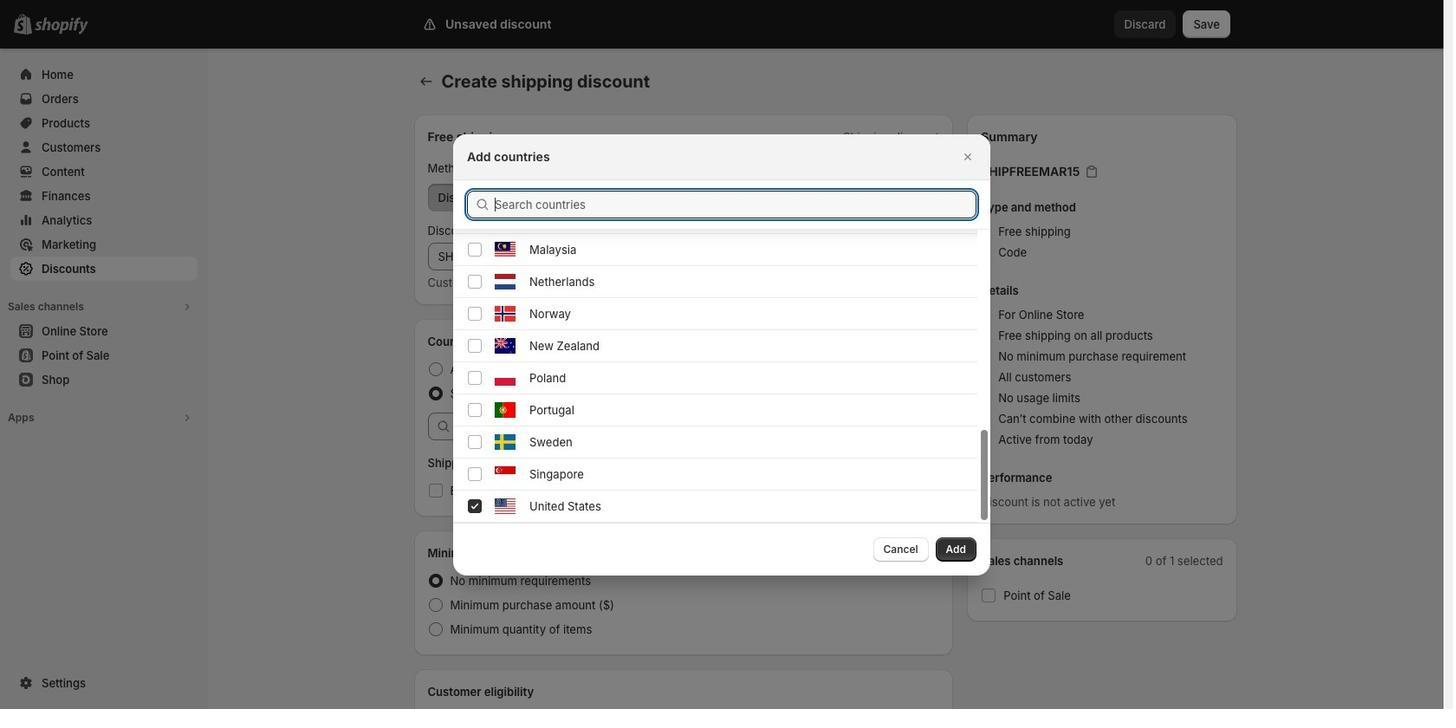 Task type: locate. For each thing, give the bounding box(es) containing it.
shopify image
[[35, 17, 88, 35]]

dialog
[[0, 0, 1444, 575]]

checkbox element
[[453, 202, 978, 234]]



Task type: describe. For each thing, give the bounding box(es) containing it.
Search countries text field
[[495, 190, 977, 218]]



Task type: vqa. For each thing, say whether or not it's contained in the screenshot.
TEXT FIELD
no



